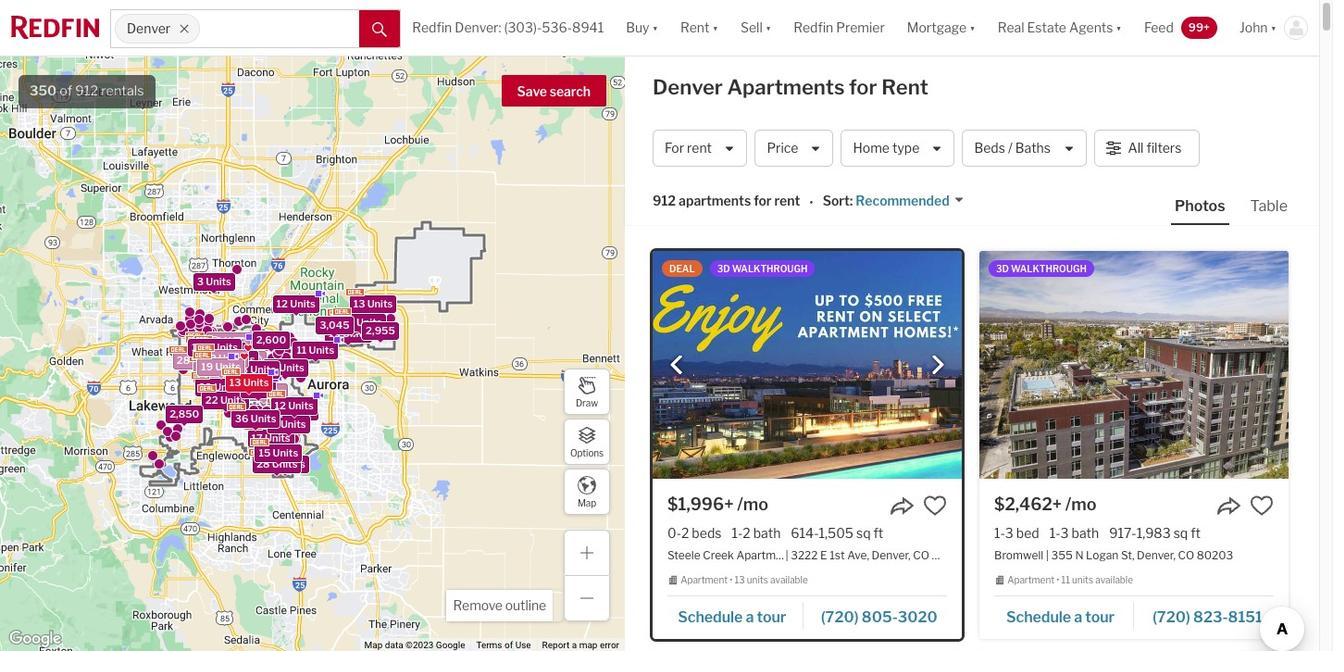 Task type: describe. For each thing, give the bounding box(es) containing it.
sort
[[823, 193, 850, 209]]

map
[[580, 640, 598, 650]]

a for $2,462+
[[1075, 608, 1083, 626]]

beds / baths
[[975, 140, 1051, 156]]

(720) 805-3020 link
[[804, 600, 948, 632]]

0 horizontal spatial 27
[[194, 345, 206, 358]]

1 vertical spatial apartments
[[737, 549, 799, 563]]

1 horizontal spatial 15
[[328, 327, 340, 340]]

0 vertical spatial 28 units
[[176, 354, 217, 367]]

apartment for $1,996+
[[681, 575, 728, 586]]

2,955
[[366, 324, 395, 337]]

2,600
[[256, 334, 286, 347]]

1 vertical spatial 12 units
[[274, 399, 313, 412]]

▾ for mortgage ▾
[[970, 20, 976, 36]]

1 3d walkthrough from the left
[[718, 263, 808, 274]]

3 units
[[197, 275, 231, 288]]

rent ▾
[[681, 20, 719, 36]]

1,983
[[1137, 525, 1172, 541]]

rent ▾ button
[[670, 0, 730, 56]]

st,
[[1122, 549, 1135, 563]]

save search
[[517, 83, 591, 99]]

home
[[854, 140, 890, 156]]

denver for denver apartments for rent
[[653, 75, 723, 99]]

map for map
[[578, 497, 597, 508]]

map region
[[0, 0, 847, 651]]

0 vertical spatial 13
[[353, 297, 365, 310]]

report
[[542, 640, 570, 650]]

buy
[[626, 20, 650, 36]]

1 vertical spatial 12
[[274, 399, 286, 412]]

$2,462+ /mo
[[995, 495, 1097, 514]]

sell ▾ button
[[741, 0, 772, 56]]

16
[[193, 340, 205, 353]]

use
[[516, 640, 531, 650]]

available for $1,996+ /mo
[[771, 575, 809, 586]]

redfin for redfin denver: (303)-536-8941
[[412, 20, 452, 36]]

table button
[[1247, 196, 1292, 223]]

schedule a tour for $1,996+
[[678, 608, 787, 626]]

all filters
[[1129, 140, 1182, 156]]

redfin premier
[[794, 20, 885, 36]]

145 units
[[191, 341, 238, 354]]

deal
[[670, 263, 695, 274]]

©2023
[[406, 640, 434, 650]]

for
[[665, 140, 685, 156]]

0 vertical spatial 23
[[333, 318, 346, 331]]

sort :
[[823, 193, 853, 209]]

0 horizontal spatial 17 units
[[207, 341, 246, 354]]

a for $1,996+
[[746, 608, 754, 626]]

1-2 bath
[[732, 525, 781, 541]]

schedule a tour button for $2,462+
[[995, 602, 1135, 630]]

47
[[341, 316, 354, 329]]

google
[[436, 640, 465, 650]]

tour for $1,996+ /mo
[[757, 608, 787, 626]]

1 | from the left
[[786, 549, 789, 563]]

google image
[[5, 627, 66, 651]]

$1,996+ /mo
[[668, 495, 769, 514]]

1 denver, from the left
[[872, 549, 911, 563]]

2 co from the left
[[1179, 549, 1195, 563]]

0 vertical spatial 912
[[75, 82, 98, 99]]

1 vertical spatial 15 units
[[258, 447, 298, 460]]

(303)-
[[504, 20, 542, 36]]

remove
[[453, 597, 503, 613]]

9 units
[[271, 418, 306, 431]]

2 for 1-
[[743, 525, 751, 541]]

recommended
[[856, 193, 950, 209]]

1,505
[[819, 525, 854, 541]]

1 horizontal spatial 28
[[256, 458, 270, 471]]

for rent button
[[653, 130, 748, 167]]

rent inside rent ▾ dropdown button
[[681, 20, 710, 36]]

0 horizontal spatial 28
[[176, 354, 190, 367]]

mortgage ▾
[[908, 20, 976, 36]]

save search button
[[502, 75, 607, 107]]

photo of 3222 e 1st ave, denver, co 80206 image
[[653, 251, 962, 479]]

schedule a tour for $2,462+
[[1007, 608, 1115, 626]]

917-1,983 sq ft
[[1110, 525, 1201, 541]]

0 horizontal spatial 24 units
[[201, 344, 242, 357]]

home type button
[[842, 130, 955, 167]]

/mo for $1,996+ /mo
[[738, 495, 769, 514]]

0 vertical spatial 17
[[207, 341, 218, 354]]

map for map data ©2023 google
[[365, 640, 383, 650]]

2,850
[[169, 408, 199, 420]]

/
[[1009, 140, 1013, 156]]

805-
[[862, 608, 898, 626]]

3222
[[791, 549, 818, 563]]

for rent
[[665, 140, 712, 156]]

all filters button
[[1095, 130, 1200, 167]]

(720) for $1,996+ /mo
[[821, 608, 859, 626]]

5 ▾ from the left
[[1117, 20, 1123, 36]]

rentals
[[101, 82, 144, 99]]

schedule for $1,996+
[[678, 608, 743, 626]]

of for terms
[[505, 640, 513, 650]]

bath for $2,462+ /mo
[[1072, 525, 1100, 541]]

draw
[[576, 397, 598, 408]]

map data ©2023 google
[[365, 640, 465, 650]]

0 vertical spatial 12
[[276, 297, 288, 310]]

0 vertical spatial apartments
[[728, 75, 845, 99]]

1 vertical spatial 17
[[251, 431, 262, 444]]

steele
[[668, 549, 701, 563]]

error
[[600, 640, 620, 650]]

350
[[30, 82, 57, 99]]

1-3 bath
[[1050, 525, 1100, 541]]

mortgage ▾ button
[[896, 0, 987, 56]]

1 horizontal spatial 20
[[221, 353, 235, 366]]

type
[[893, 140, 920, 156]]

units for $2,462+ /mo
[[1073, 575, 1094, 586]]

355
[[1052, 549, 1073, 563]]

terms of use
[[477, 640, 531, 650]]

sell
[[741, 20, 763, 36]]

2 for 0-
[[682, 525, 690, 541]]

350 of 912 rentals
[[30, 82, 144, 99]]

19 units
[[201, 360, 240, 373]]

report a map error
[[542, 640, 620, 650]]

sq for $2,462+ /mo
[[1174, 525, 1189, 541]]

• for $1,996+ /mo
[[730, 575, 733, 586]]

0-
[[668, 525, 682, 541]]

19
[[201, 360, 213, 373]]

/mo for $2,462+ /mo
[[1066, 495, 1097, 514]]

real estate agents ▾
[[998, 20, 1123, 36]]

logan
[[1087, 549, 1119, 563]]

photos button
[[1172, 196, 1247, 225]]

outline
[[506, 597, 547, 613]]

denver:
[[455, 20, 501, 36]]

price
[[767, 140, 799, 156]]

redfin premier button
[[783, 0, 896, 56]]

14
[[275, 405, 287, 418]]

bed
[[1017, 525, 1040, 541]]

denver for denver
[[127, 21, 171, 36]]

0 vertical spatial 24
[[201, 344, 215, 357]]

5
[[209, 359, 216, 372]]

remove outline button
[[447, 590, 553, 622]]

favorite button checkbox for $1,996+ /mo
[[924, 494, 948, 518]]

table
[[1251, 197, 1289, 215]]

favorite button image for $1,996+ /mo
[[924, 494, 948, 518]]

145
[[191, 341, 210, 354]]

2 1- from the left
[[995, 525, 1006, 541]]

1 vertical spatial 24 units
[[243, 385, 284, 398]]

0 horizontal spatial 23
[[264, 458, 277, 471]]

draw button
[[564, 369, 610, 415]]

sell ▾ button
[[730, 0, 783, 56]]

1 horizontal spatial 17 units
[[251, 431, 290, 444]]

3 for 1-3 bed
[[1006, 525, 1014, 541]]

units for $1,996+ /mo
[[747, 575, 769, 586]]

search
[[550, 83, 591, 99]]

▾ for sell ▾
[[766, 20, 772, 36]]

photo of 355 n logan st, denver, co 80203 image
[[980, 251, 1289, 479]]



Task type: vqa. For each thing, say whether or not it's contained in the screenshot.
Total
no



Task type: locate. For each thing, give the bounding box(es) containing it.
a down apartment • 11 units available
[[1075, 608, 1083, 626]]

2 (720) from the left
[[1153, 608, 1191, 626]]

2 horizontal spatial 3
[[1061, 525, 1069, 541]]

9
[[271, 418, 278, 431]]

2 walkthrough from the left
[[1012, 263, 1087, 274]]

a down apartment • 13 units available
[[746, 608, 754, 626]]

1 horizontal spatial 17
[[251, 431, 262, 444]]

terms of use link
[[477, 640, 531, 650]]

28 units down 145
[[176, 354, 217, 367]]

13 down 5 units
[[229, 376, 241, 389]]

8 units
[[335, 318, 369, 331]]

1 horizontal spatial redfin
[[794, 20, 834, 36]]

• inside 912 apartments for rent •
[[810, 194, 814, 210]]

1 1- from the left
[[732, 525, 743, 541]]

1 2 from the left
[[682, 525, 690, 541]]

28
[[176, 354, 190, 367], [256, 458, 270, 471]]

real estate agents ▾ link
[[998, 0, 1123, 56]]

rent up "type"
[[882, 75, 929, 99]]

(720) left 805-
[[821, 608, 859, 626]]

available down bromwell | 355 n logan st, denver, co 80203
[[1096, 575, 1134, 586]]

0 horizontal spatial denver,
[[872, 549, 911, 563]]

12 units up 2,600
[[276, 297, 315, 310]]

1 horizontal spatial |
[[1046, 549, 1049, 563]]

apartments down 1-2 bath
[[737, 549, 799, 563]]

buy ▾
[[626, 20, 659, 36]]

0 horizontal spatial a
[[572, 640, 577, 650]]

0 vertical spatial 12 units
[[276, 297, 315, 310]]

schedule a tour button down apartment • 13 units available
[[668, 602, 804, 630]]

0 horizontal spatial schedule a tour button
[[668, 602, 804, 630]]

1 available from the left
[[771, 575, 809, 586]]

1 horizontal spatial denver
[[653, 75, 723, 99]]

1- for $1,996+
[[732, 525, 743, 541]]

99+
[[1189, 20, 1211, 34]]

beds
[[975, 140, 1006, 156]]

0 horizontal spatial 912
[[75, 82, 98, 99]]

1-3 bed
[[995, 525, 1040, 541]]

0 horizontal spatial |
[[786, 549, 789, 563]]

options
[[571, 447, 604, 458]]

2 schedule a tour from the left
[[1007, 608, 1115, 626]]

bath for $1,996+ /mo
[[754, 525, 781, 541]]

1- up the 355
[[1050, 525, 1061, 541]]

real
[[998, 20, 1025, 36]]

None search field
[[200, 10, 360, 47]]

2 favorite button checkbox from the left
[[1251, 494, 1275, 518]]

rent left "sort"
[[775, 193, 801, 209]]

1 horizontal spatial available
[[1096, 575, 1134, 586]]

(720) left 823-
[[1153, 608, 1191, 626]]

2 left beds
[[682, 525, 690, 541]]

redfin inside button
[[794, 20, 834, 36]]

13 units
[[353, 297, 393, 310], [229, 376, 269, 389]]

8941
[[572, 20, 604, 36]]

8151
[[1229, 608, 1263, 626]]

1 vertical spatial 27
[[258, 457, 271, 470]]

0 vertical spatial 15 units
[[328, 327, 368, 340]]

of right 350
[[60, 82, 72, 99]]

map button
[[564, 469, 610, 515]]

1 vertical spatial rent
[[775, 193, 801, 209]]

1 horizontal spatial schedule a tour button
[[995, 602, 1135, 630]]

|
[[786, 549, 789, 563], [1046, 549, 1049, 563]]

agents
[[1070, 20, 1114, 36]]

ft up | 3222 e 1st ave, denver, co 80206
[[874, 525, 884, 541]]

rent
[[687, 140, 712, 156], [775, 193, 801, 209]]

remove denver image
[[179, 23, 190, 34]]

bromwell
[[995, 549, 1044, 563]]

13 up 47 units at left
[[353, 297, 365, 310]]

mortgage
[[908, 20, 967, 36]]

13 down steele creek apartments
[[735, 575, 745, 586]]

1 schedule a tour from the left
[[678, 608, 787, 626]]

beds
[[692, 525, 722, 541]]

1 horizontal spatial 24 units
[[243, 385, 284, 398]]

0 horizontal spatial 15 units
[[258, 447, 298, 460]]

/mo up 1-2 bath
[[738, 495, 769, 514]]

1- up steele creek apartments
[[732, 525, 743, 541]]

▾ right buy
[[653, 20, 659, 36]]

26 units
[[197, 358, 238, 371]]

rent right for
[[687, 140, 712, 156]]

2 ft from the left
[[1191, 525, 1201, 541]]

36
[[235, 412, 248, 425]]

(720) for $2,462+ /mo
[[1153, 608, 1191, 626]]

a left the map
[[572, 640, 577, 650]]

0 horizontal spatial schedule
[[678, 608, 743, 626]]

2 tour from the left
[[1086, 608, 1115, 626]]

for inside 912 apartments for rent •
[[754, 193, 772, 209]]

1 horizontal spatial 27 units
[[258, 457, 298, 470]]

home type
[[854, 140, 920, 156]]

of for 350
[[60, 82, 72, 99]]

1 schedule from the left
[[678, 608, 743, 626]]

1 horizontal spatial sq
[[1174, 525, 1189, 541]]

0 vertical spatial 13 units
[[353, 297, 393, 310]]

premier
[[837, 20, 885, 36]]

4 ▾ from the left
[[970, 20, 976, 36]]

1 horizontal spatial schedule
[[1007, 608, 1072, 626]]

▾ left sell
[[713, 20, 719, 36]]

3 up the 355
[[1061, 525, 1069, 541]]

1 horizontal spatial rent
[[882, 75, 929, 99]]

rent
[[681, 20, 710, 36], [882, 75, 929, 99]]

report a map error link
[[542, 640, 620, 650]]

3 for 1-3 bath
[[1061, 525, 1069, 541]]

12 up 2,995
[[274, 399, 286, 412]]

▾ for john ▾
[[1271, 20, 1277, 36]]

▾ right the mortgage
[[970, 20, 976, 36]]

co left 80203
[[1179, 549, 1195, 563]]

data
[[385, 640, 404, 650]]

20
[[206, 351, 219, 363], [221, 353, 235, 366]]

rent inside for rent button
[[687, 140, 712, 156]]

1 horizontal spatial 23 units
[[333, 318, 373, 331]]

for down premier
[[850, 75, 878, 99]]

24 units
[[201, 344, 242, 357], [243, 385, 284, 398]]

previous button image
[[668, 356, 686, 374]]

denver, down 917-1,983 sq ft
[[1138, 549, 1176, 563]]

1 walkthrough from the left
[[732, 263, 808, 274]]

units down steele creek apartments
[[747, 575, 769, 586]]

sq right "1,983"
[[1174, 525, 1189, 541]]

1 vertical spatial map
[[365, 640, 383, 650]]

1 horizontal spatial bath
[[1072, 525, 1100, 541]]

24
[[201, 344, 215, 357], [243, 385, 256, 398]]

1 redfin from the left
[[412, 20, 452, 36]]

schedule a tour button for $1,996+
[[668, 602, 804, 630]]

john ▾
[[1240, 20, 1277, 36]]

1 ft from the left
[[874, 525, 884, 541]]

real estate agents ▾ button
[[987, 0, 1134, 56]]

1 horizontal spatial •
[[810, 194, 814, 210]]

ft for $2,462+ /mo
[[1191, 525, 1201, 541]]

recommended button
[[853, 192, 965, 210]]

1 horizontal spatial 15 units
[[328, 327, 368, 340]]

2 vertical spatial 13
[[735, 575, 745, 586]]

favorite button checkbox
[[924, 494, 948, 518], [1251, 494, 1275, 518]]

15
[[328, 327, 340, 340], [258, 447, 270, 460]]

schedule a tour button down apartment • 11 units available
[[995, 602, 1135, 630]]

denver left remove denver icon
[[127, 21, 171, 36]]

17 units
[[207, 341, 246, 354], [251, 431, 290, 444]]

rent right buy ▾
[[681, 20, 710, 36]]

$1,996+
[[668, 495, 734, 514]]

1 vertical spatial 23 units
[[264, 458, 305, 471]]

3 inside map region
[[197, 275, 203, 288]]

1 vertical spatial of
[[505, 640, 513, 650]]

2 2 from the left
[[743, 525, 751, 541]]

823-
[[1194, 608, 1229, 626]]

ft for $1,996+ /mo
[[874, 525, 884, 541]]

redfin
[[412, 20, 452, 36], [794, 20, 834, 36]]

redfin left premier
[[794, 20, 834, 36]]

for for rent
[[754, 193, 772, 209]]

1 vertical spatial 28
[[256, 458, 270, 471]]

▾ right agents
[[1117, 20, 1123, 36]]

2 favorite button image from the left
[[1251, 494, 1275, 518]]

:
[[850, 193, 853, 209]]

912 left apartments
[[653, 193, 676, 209]]

apartments up the price
[[728, 75, 845, 99]]

27 down 36 units
[[258, 457, 271, 470]]

1 horizontal spatial 24
[[243, 385, 256, 398]]

2 | from the left
[[1046, 549, 1049, 563]]

36 units
[[235, 412, 276, 425]]

12 up 2,600
[[276, 297, 288, 310]]

units
[[205, 275, 231, 288], [290, 297, 315, 310], [367, 297, 393, 310], [356, 316, 382, 329], [344, 318, 369, 331], [348, 318, 373, 331], [342, 327, 368, 340], [224, 335, 249, 348], [207, 340, 233, 353], [220, 341, 246, 354], [212, 341, 238, 354], [309, 343, 334, 356], [217, 344, 242, 357], [208, 344, 234, 357], [208, 345, 234, 358], [215, 349, 240, 362], [222, 351, 247, 363], [218, 352, 244, 365], [229, 353, 255, 366], [237, 353, 262, 366], [192, 354, 217, 367], [212, 358, 238, 371], [218, 359, 243, 372], [215, 360, 240, 373], [279, 362, 304, 375], [209, 363, 235, 376], [250, 364, 276, 377], [250, 364, 275, 377], [220, 373, 245, 386], [243, 376, 269, 389], [214, 380, 239, 393], [258, 385, 284, 398], [220, 393, 245, 406], [288, 399, 313, 412], [289, 405, 315, 418], [250, 412, 276, 425], [280, 418, 306, 431], [265, 431, 290, 444], [272, 447, 298, 460], [267, 453, 293, 466], [269, 454, 294, 467], [273, 457, 298, 470], [272, 458, 297, 471], [280, 458, 305, 471]]

2 bath from the left
[[1072, 525, 1100, 541]]

0 horizontal spatial map
[[365, 640, 383, 650]]

1 vertical spatial 13
[[229, 376, 241, 389]]

0 horizontal spatial of
[[60, 82, 72, 99]]

(720) 823-8151
[[1153, 608, 1263, 626]]

0 vertical spatial of
[[60, 82, 72, 99]]

0 vertical spatial 23 units
[[333, 318, 373, 331]]

| left the 355
[[1046, 549, 1049, 563]]

1 vertical spatial 28 units
[[256, 458, 297, 471]]

2 schedule from the left
[[1007, 608, 1072, 626]]

18 units
[[210, 335, 249, 348], [236, 364, 276, 377], [236, 364, 275, 377]]

0 horizontal spatial redfin
[[412, 20, 452, 36]]

redfin for redfin premier
[[794, 20, 834, 36]]

apartment down creek
[[681, 575, 728, 586]]

3 up 16 at the left of page
[[197, 275, 203, 288]]

0 horizontal spatial available
[[771, 575, 809, 586]]

26
[[197, 358, 210, 371]]

submit search image
[[373, 22, 387, 37]]

schedule for $2,462+
[[1007, 608, 1072, 626]]

map left data
[[365, 640, 383, 650]]

map inside "button"
[[578, 497, 597, 508]]

3,045
[[319, 319, 349, 332]]

schedule a tour button
[[668, 602, 804, 630], [995, 602, 1135, 630]]

(720) 805-3020
[[821, 608, 938, 626]]

denver down rent ▾ dropdown button
[[653, 75, 723, 99]]

1 horizontal spatial 13 units
[[353, 297, 393, 310]]

sell ▾
[[741, 20, 772, 36]]

▾ for rent ▾
[[713, 20, 719, 36]]

1 units from the left
[[747, 575, 769, 586]]

0 horizontal spatial favorite button checkbox
[[924, 494, 948, 518]]

1 vertical spatial 13 units
[[229, 376, 269, 389]]

available for $2,462+ /mo
[[1096, 575, 1134, 586]]

1-
[[732, 525, 743, 541], [995, 525, 1006, 541], [1050, 525, 1061, 541]]

0 horizontal spatial apartment
[[681, 575, 728, 586]]

3 1- from the left
[[1050, 525, 1061, 541]]

15 left 47
[[328, 327, 340, 340]]

1 horizontal spatial ft
[[1191, 525, 1201, 541]]

• down the 355
[[1057, 575, 1060, 586]]

12 units up 2,995
[[274, 399, 313, 412]]

1 horizontal spatial 23
[[333, 318, 346, 331]]

1 horizontal spatial schedule a tour
[[1007, 608, 1115, 626]]

0 horizontal spatial /mo
[[738, 495, 769, 514]]

13 units down "30 units"
[[229, 376, 269, 389]]

28 units down 9
[[256, 458, 297, 471]]

0 horizontal spatial 17
[[207, 341, 218, 354]]

1 vertical spatial 24
[[243, 385, 256, 398]]

1 horizontal spatial /mo
[[1066, 495, 1097, 514]]

2 3d walkthrough from the left
[[997, 263, 1087, 274]]

3d
[[718, 263, 731, 274], [997, 263, 1010, 274]]

denver, right ave,
[[872, 549, 911, 563]]

bath up n
[[1072, 525, 1100, 541]]

1 vertical spatial 23
[[264, 458, 277, 471]]

favorite button image
[[924, 494, 948, 518], [1251, 494, 1275, 518]]

2 ▾ from the left
[[713, 20, 719, 36]]

▾ right john
[[1271, 20, 1277, 36]]

1 horizontal spatial 3d walkthrough
[[997, 263, 1087, 274]]

• for $2,462+ /mo
[[1057, 575, 1060, 586]]

tour down apartment • 13 units available
[[757, 608, 787, 626]]

912 inside 912 apartments for rent •
[[653, 193, 676, 209]]

3020
[[898, 608, 938, 626]]

tour down apartment • 11 units available
[[1086, 608, 1115, 626]]

redfin left denver:
[[412, 20, 452, 36]]

52 units
[[199, 349, 240, 362]]

1 favorite button checkbox from the left
[[924, 494, 948, 518]]

28 left 26
[[176, 354, 190, 367]]

28 down 36 units
[[256, 458, 270, 471]]

available down 3222
[[771, 575, 809, 586]]

0 horizontal spatial 3d
[[718, 263, 731, 274]]

▾ right sell
[[766, 20, 772, 36]]

0 horizontal spatial favorite button image
[[924, 494, 948, 518]]

baths
[[1016, 140, 1051, 156]]

bromwell | 355 n logan st, denver, co 80203
[[995, 549, 1234, 563]]

0 horizontal spatial 13
[[229, 376, 241, 389]]

15 units
[[328, 327, 368, 340], [258, 447, 298, 460]]

/mo up 1-3 bath
[[1066, 495, 1097, 514]]

1 vertical spatial 912
[[653, 193, 676, 209]]

ft up 80203
[[1191, 525, 1201, 541]]

1 apartment from the left
[[681, 575, 728, 586]]

0 horizontal spatial bath
[[754, 525, 781, 541]]

0 horizontal spatial for
[[754, 193, 772, 209]]

of left use
[[505, 640, 513, 650]]

schedule a tour down apartment • 11 units available
[[1007, 608, 1115, 626]]

apartment down "bromwell"
[[1008, 575, 1055, 586]]

0 horizontal spatial 15
[[258, 447, 270, 460]]

next button image
[[929, 356, 948, 374]]

| left 3222
[[786, 549, 789, 563]]

2 horizontal spatial 1-
[[1050, 525, 1061, 541]]

creek
[[703, 549, 734, 563]]

schedule a tour down apartment • 13 units available
[[678, 608, 787, 626]]

• down steele creek apartments
[[730, 575, 733, 586]]

6 ▾ from the left
[[1271, 20, 1277, 36]]

for for rent
[[850, 75, 878, 99]]

0 horizontal spatial rent
[[681, 20, 710, 36]]

1 vertical spatial 27 units
[[258, 457, 298, 470]]

2 horizontal spatial a
[[1075, 608, 1083, 626]]

13 units up 47 units at left
[[353, 297, 393, 310]]

for
[[850, 75, 878, 99], [754, 193, 772, 209]]

favorite button checkbox for $2,462+ /mo
[[1251, 494, 1275, 518]]

sq up ave,
[[857, 525, 871, 541]]

1,950
[[244, 383, 272, 396]]

0 horizontal spatial 27 units
[[194, 345, 234, 358]]

0 horizontal spatial 1-
[[732, 525, 743, 541]]

walkthrough
[[732, 263, 808, 274], [1012, 263, 1087, 274]]

1 horizontal spatial for
[[850, 75, 878, 99]]

0 horizontal spatial (720)
[[821, 608, 859, 626]]

mortgage ▾ button
[[908, 0, 976, 56]]

| 3222 e 1st ave, denver, co 80206
[[786, 549, 969, 563]]

1 sq from the left
[[857, 525, 871, 541]]

co left the 80206
[[913, 549, 930, 563]]

1 horizontal spatial walkthrough
[[1012, 263, 1087, 274]]

1 tour from the left
[[757, 608, 787, 626]]

• left "sort"
[[810, 194, 814, 210]]

apartments
[[679, 193, 751, 209]]

0 vertical spatial 17 units
[[207, 341, 246, 354]]

1 horizontal spatial 13
[[353, 297, 365, 310]]

1- left bed
[[995, 525, 1006, 541]]

for right apartments
[[754, 193, 772, 209]]

1 horizontal spatial 2
[[743, 525, 751, 541]]

1 /mo from the left
[[738, 495, 769, 514]]

1 schedule a tour button from the left
[[668, 602, 804, 630]]

rent inside 912 apartments for rent •
[[775, 193, 801, 209]]

remove outline
[[453, 597, 547, 613]]

2 denver, from the left
[[1138, 549, 1176, 563]]

30
[[213, 353, 227, 366]]

614-1,505 sq ft
[[791, 525, 884, 541]]

1 horizontal spatial tour
[[1086, 608, 1115, 626]]

tour for $2,462+ /mo
[[1086, 608, 1115, 626]]

0 horizontal spatial units
[[747, 575, 769, 586]]

12
[[276, 297, 288, 310], [274, 399, 286, 412]]

schedule down apartment • 11 units available
[[1007, 608, 1072, 626]]

3 left bed
[[1006, 525, 1014, 541]]

0 horizontal spatial •
[[730, 575, 733, 586]]

schedule down apartment • 13 units available
[[678, 608, 743, 626]]

2 3d from the left
[[997, 263, 1010, 274]]

0 vertical spatial 27 units
[[194, 345, 234, 358]]

bath left 614-
[[754, 525, 781, 541]]

sq for $1,996+ /mo
[[857, 525, 871, 541]]

(720) 823-8151 link
[[1135, 600, 1275, 632]]

denver apartments for rent
[[653, 75, 929, 99]]

ave,
[[848, 549, 870, 563]]

estate
[[1028, 20, 1067, 36]]

2 apartment from the left
[[1008, 575, 1055, 586]]

2 up steele creek apartments
[[743, 525, 751, 541]]

23 units
[[333, 318, 373, 331], [264, 458, 305, 471]]

apartment for $2,462+
[[1008, 575, 1055, 586]]

units down n
[[1073, 575, 1094, 586]]

0 horizontal spatial 23 units
[[264, 458, 305, 471]]

▾
[[653, 20, 659, 36], [713, 20, 719, 36], [766, 20, 772, 36], [970, 20, 976, 36], [1117, 20, 1123, 36], [1271, 20, 1277, 36]]

2 sq from the left
[[1174, 525, 1189, 541]]

2
[[682, 525, 690, 541], [743, 525, 751, 541]]

apartment • 11 units available
[[1008, 575, 1134, 586]]

2 redfin from the left
[[794, 20, 834, 36]]

0 horizontal spatial 20
[[206, 351, 219, 363]]

1 favorite button image from the left
[[924, 494, 948, 518]]

map down options at the bottom
[[578, 497, 597, 508]]

1 horizontal spatial (720)
[[1153, 608, 1191, 626]]

favorite button image for $2,462+ /mo
[[1251, 494, 1275, 518]]

2 horizontal spatial 13
[[735, 575, 745, 586]]

1 co from the left
[[913, 549, 930, 563]]

price button
[[755, 130, 834, 167]]

22
[[193, 344, 206, 357], [203, 352, 216, 365], [205, 393, 218, 406]]

2 units from the left
[[1073, 575, 1094, 586]]

1 ▾ from the left
[[653, 20, 659, 36]]

2 schedule a tour button from the left
[[995, 602, 1135, 630]]

15 down 36 units
[[258, 447, 270, 460]]

0 horizontal spatial rent
[[687, 140, 712, 156]]

0 horizontal spatial co
[[913, 549, 930, 563]]

1 horizontal spatial 1-
[[995, 525, 1006, 541]]

1 3d from the left
[[718, 263, 731, 274]]

27 up 26
[[194, 345, 206, 358]]

1 bath from the left
[[754, 525, 781, 541]]

1 horizontal spatial denver,
[[1138, 549, 1176, 563]]

912 left "rentals"
[[75, 82, 98, 99]]

denver,
[[872, 549, 911, 563], [1138, 549, 1176, 563]]

1st
[[830, 549, 845, 563]]

3 ▾ from the left
[[766, 20, 772, 36]]

1- for $2,462+
[[1050, 525, 1061, 541]]

0 horizontal spatial 3
[[197, 275, 203, 288]]

1 (720) from the left
[[821, 608, 859, 626]]

▾ for buy ▾
[[653, 20, 659, 36]]

2 /mo from the left
[[1066, 495, 1097, 514]]

2 available from the left
[[1096, 575, 1134, 586]]

30 units
[[213, 353, 255, 366]]



